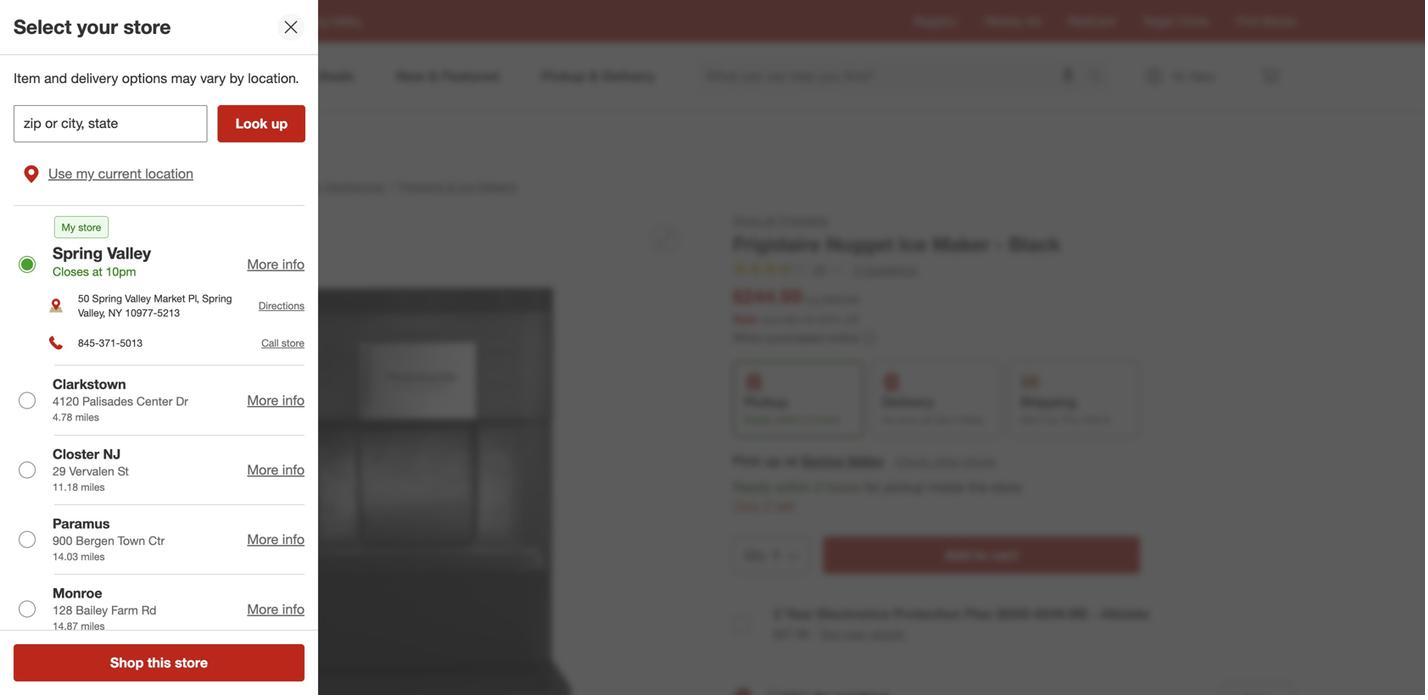 Task type: describe. For each thing, give the bounding box(es) containing it.
target circle
[[1143, 14, 1209, 28]]

more info for closter nj
[[247, 462, 305, 479]]

find
[[1236, 14, 1259, 28]]

11.18
[[53, 481, 78, 494]]

info for spring valley
[[282, 256, 305, 273]]

monroe
[[53, 586, 102, 602]]

check other stores
[[895, 454, 997, 469]]

845-371-5013
[[78, 337, 143, 350]]

only
[[733, 499, 761, 515]]

add to cart button
[[823, 537, 1141, 575]]

weekly
[[985, 14, 1023, 28]]

store right your
[[123, 15, 171, 39]]

appliances
[[326, 179, 385, 194]]

closes
[[53, 265, 89, 279]]

info for paramus
[[282, 532, 305, 548]]

today
[[959, 414, 984, 426]]

location
[[145, 165, 193, 182]]

up for pick
[[765, 453, 781, 470]]

dining
[[234, 179, 268, 194]]

the
[[968, 479, 988, 496]]

reg
[[805, 294, 820, 306]]

look
[[236, 115, 268, 132]]

hours inside ready within 2 hours for pickup inside the store only 2 left
[[826, 479, 861, 496]]

inside
[[929, 479, 965, 496]]

paramus
[[53, 516, 110, 532]]

info for clarkstown
[[282, 392, 305, 409]]

target for target link
[[132, 179, 165, 194]]

spring up the ny on the top left
[[92, 292, 122, 305]]

2 down pick up at spring valley
[[815, 479, 823, 496]]

shop for shop this store
[[110, 655, 144, 672]]

2 down nugget
[[854, 262, 861, 277]]

left
[[776, 499, 795, 515]]

more for clarkstown
[[247, 392, 279, 409]]

market
[[154, 292, 185, 305]]

look up button
[[218, 105, 306, 142]]

target link
[[132, 179, 165, 194]]

directions link
[[259, 300, 305, 312]]

5013
[[120, 337, 143, 350]]

kitchen for kitchen appliances
[[282, 179, 322, 194]]

more for paramus
[[247, 532, 279, 548]]

shipping get it by thu, feb 8
[[1020, 394, 1109, 426]]

as
[[882, 414, 894, 426]]

redcard
[[1068, 14, 1116, 28]]

more info link for clarkstown
[[247, 392, 305, 409]]

and
[[44, 70, 67, 87]]

ice inside shop all frigidaire frigidaire nugget ice maker - black
[[899, 232, 927, 256]]

may
[[171, 70, 197, 87]]

by inside select your store dialog
[[230, 70, 244, 87]]

weekly ad
[[985, 14, 1041, 28]]

delivery as soon as 2pm today
[[882, 394, 984, 426]]

at inside spring valley closes at 10pm
[[92, 265, 102, 279]]

more info link for spring valley
[[247, 256, 305, 273]]

find stores
[[1236, 14, 1297, 28]]

pickup ready within 2 hours
[[744, 394, 840, 426]]

2 inside 2 year electronics protection plan ($200-$249.99) - allstate $37.00 · see plan details
[[774, 606, 781, 623]]

save
[[761, 314, 782, 326]]

ad
[[1026, 14, 1041, 28]]

my store
[[62, 221, 101, 234]]

10977-
[[125, 307, 157, 320]]

more for closter nj
[[247, 462, 279, 479]]

electronics
[[817, 606, 890, 623]]

off
[[844, 314, 856, 326]]

nj
[[103, 446, 121, 463]]

dr
[[176, 394, 188, 409]]

year
[[785, 606, 814, 623]]

st
[[118, 464, 129, 479]]

bailey
[[76, 603, 108, 618]]

more info link for monroe
[[247, 601, 305, 618]]

info for closter nj
[[282, 462, 305, 479]]

delivery
[[882, 394, 935, 411]]

find stores link
[[1236, 13, 1297, 30]]

clarkstown 4120 palisades center dr 4.78 miles
[[53, 377, 188, 424]]

1 vertical spatial at
[[785, 453, 798, 470]]

miles for 128
[[81, 620, 105, 633]]

pick up at spring valley
[[733, 453, 884, 470]]

spring valley closes at 10pm
[[53, 244, 151, 279]]

search
[[1080, 70, 1121, 86]]

pickup
[[744, 394, 788, 411]]

0 vertical spatial 26
[[813, 262, 826, 277]]

freezers & ice makers
[[399, 179, 517, 194]]

0 vertical spatial frigidaire
[[780, 213, 829, 228]]

check
[[895, 454, 930, 469]]

shop for shop all frigidaire frigidaire nugget ice maker - black
[[733, 213, 761, 228]]

miles for nj
[[81, 481, 105, 494]]

target circle link
[[1143, 13, 1209, 30]]

spring inside dropdown button
[[293, 14, 328, 28]]

see plan details button
[[820, 626, 905, 643]]

& for kitchen
[[223, 179, 231, 194]]

0 vertical spatial ice
[[459, 179, 475, 194]]

options
[[122, 70, 167, 87]]

)
[[856, 314, 859, 326]]

14.87
[[53, 620, 78, 633]]

more info for clarkstown
[[247, 392, 305, 409]]

center
[[137, 394, 173, 409]]

85.00
[[790, 314, 815, 326]]

2 questions
[[854, 262, 918, 277]]

my
[[62, 221, 75, 234]]

ready inside pickup ready within 2 hours
[[744, 414, 773, 426]]

freezers
[[399, 179, 445, 194]]

when purchased online
[[733, 330, 859, 345]]

directions
[[259, 300, 305, 312]]

more info for monroe
[[247, 601, 305, 618]]

8
[[1104, 414, 1109, 426]]

up for look
[[271, 115, 288, 132]]

as
[[922, 414, 933, 426]]

4.78
[[53, 411, 72, 424]]

spring valley
[[293, 14, 362, 28]]



Task type: vqa. For each thing, say whether or not it's contained in the screenshot.
Get in on the gingerbread trend. image
no



Task type: locate. For each thing, give the bounding box(es) containing it.
more for spring valley
[[247, 256, 279, 273]]

2 within from the top
[[776, 479, 811, 496]]

frigidaire nugget ice maker - black, 1 of 9 image
[[132, 212, 692, 696]]

1 vertical spatial shop
[[110, 655, 144, 672]]

miles for 900
[[81, 551, 105, 563]]

%
[[832, 314, 842, 326]]

1 vertical spatial up
[[765, 453, 781, 470]]

ice up questions
[[899, 232, 927, 256]]

4 more from the top
[[247, 532, 279, 548]]

2 left left
[[765, 499, 772, 515]]

miles inside closter nj 29 vervalen st 11.18 miles
[[81, 481, 105, 494]]

5 info from the top
[[282, 601, 305, 618]]

use my current location
[[48, 165, 193, 182]]

circle
[[1179, 14, 1209, 28]]

more info for paramus
[[247, 532, 305, 548]]

check other stores button
[[894, 453, 998, 471]]

2 questions link
[[847, 260, 918, 280]]

1 vertical spatial hours
[[826, 479, 861, 496]]

info for monroe
[[282, 601, 305, 618]]

1 horizontal spatial target
[[1143, 14, 1175, 28]]

all
[[765, 213, 776, 228]]

5 more info link from the top
[[247, 601, 305, 618]]

spring down pickup ready within 2 hours
[[801, 453, 844, 470]]

up right pick
[[765, 453, 781, 470]]

ready
[[744, 414, 773, 426], [733, 479, 772, 496]]

- inside 2 year electronics protection plan ($200-$249.99) - allstate $37.00 · see plan details
[[1092, 606, 1097, 623]]

when
[[733, 330, 764, 345]]

use my current location link
[[14, 153, 305, 195]]

shop inside button
[[110, 655, 144, 672]]

spring up location.
[[293, 14, 328, 28]]

1 vertical spatial target
[[132, 179, 165, 194]]

-
[[996, 232, 1004, 256], [1092, 606, 1097, 623]]

select your store dialog
[[0, 0, 318, 696]]

1 horizontal spatial shop
[[733, 213, 761, 228]]

None text field
[[14, 105, 208, 142]]

1 & from the left
[[223, 179, 231, 194]]

0 vertical spatial within
[[776, 414, 803, 426]]

shop left the this on the left
[[110, 655, 144, 672]]

4120
[[53, 394, 79, 409]]

at right pick
[[785, 453, 798, 470]]

registry
[[914, 14, 958, 28]]

miles down bailey
[[81, 620, 105, 633]]

0 vertical spatial by
[[230, 70, 244, 87]]

1 info from the top
[[282, 256, 305, 273]]

frigidaire
[[780, 213, 829, 228], [733, 232, 821, 256]]

& right freezers
[[448, 179, 455, 194]]

makers
[[478, 179, 517, 194]]

None checkbox
[[733, 617, 750, 634]]

hours inside pickup ready within 2 hours
[[814, 414, 840, 426]]

registry link
[[914, 13, 958, 30]]

1 vertical spatial ice
[[899, 232, 927, 256]]

3 more from the top
[[247, 462, 279, 479]]

shop this store button
[[14, 645, 305, 682]]

0 horizontal spatial ice
[[459, 179, 475, 194]]

2 left year
[[774, 606, 781, 623]]

store right the the
[[992, 479, 1022, 496]]

- left allstate
[[1092, 606, 1097, 623]]

miles inside monroe 128 bailey farm rd 14.87 miles
[[81, 620, 105, 633]]

miles inside clarkstown 4120 palisades center dr 4.78 miles
[[75, 411, 99, 424]]

kitchen right 'dining'
[[282, 179, 322, 194]]

$244.99
[[733, 285, 802, 309]]

$249.99)
[[1036, 606, 1088, 623]]

1 vertical spatial by
[[1048, 414, 1059, 426]]

1 vertical spatial frigidaire
[[733, 232, 821, 256]]

black
[[1009, 232, 1061, 256]]

kitchen appliances link
[[282, 179, 385, 194]]

freezers & ice makers link
[[399, 179, 517, 194]]

ice left makers
[[459, 179, 475, 194]]

shop all frigidaire frigidaire nugget ice maker - black
[[733, 213, 1061, 256]]

2 up pick up at spring valley
[[806, 414, 811, 426]]

hours up spring valley button
[[814, 414, 840, 426]]

vervalen
[[69, 464, 114, 479]]

more for monroe
[[247, 601, 279, 618]]

371-
[[99, 337, 120, 350]]

- left black
[[996, 232, 1004, 256]]

store right the this on the left
[[175, 655, 208, 672]]

5 more from the top
[[247, 601, 279, 618]]

miles for 4120
[[75, 411, 99, 424]]

2 more info from the top
[[247, 392, 305, 409]]

- for maker
[[996, 232, 1004, 256]]

stores
[[1262, 14, 1297, 28]]

at
[[92, 265, 102, 279], [785, 453, 798, 470]]

details
[[870, 627, 905, 642]]

miles inside paramus 900 bergen town ctr 14.03 miles
[[81, 551, 105, 563]]

ready within 2 hours for pickup inside the store only 2 left
[[733, 479, 1022, 515]]

within inside pickup ready within 2 hours
[[776, 414, 803, 426]]

845-
[[78, 337, 99, 350]]

this
[[147, 655, 171, 672]]

shop left all
[[733, 213, 761, 228]]

up
[[271, 115, 288, 132], [765, 453, 781, 470]]

0 horizontal spatial -
[[996, 232, 1004, 256]]

0 vertical spatial ready
[[744, 414, 773, 426]]

up right look
[[271, 115, 288, 132]]

by right it
[[1048, 414, 1059, 426]]

store inside ready within 2 hours for pickup inside the store only 2 left
[[992, 479, 1022, 496]]

10pm
[[106, 265, 136, 279]]

more info link for paramus
[[247, 532, 305, 548]]

hours down spring valley button
[[826, 479, 861, 496]]

clarkstown
[[53, 377, 126, 393]]

5213
[[157, 307, 180, 320]]

3 more info link from the top
[[247, 462, 305, 479]]

26 inside $244.99 reg $329.99 sale save $ 85.00 ( 26 % off )
[[821, 314, 832, 326]]

at left '10pm'
[[92, 265, 102, 279]]

0 vertical spatial at
[[92, 265, 102, 279]]

26 link
[[733, 260, 843, 281]]

1 horizontal spatial up
[[765, 453, 781, 470]]

maker
[[933, 232, 990, 256]]

3 more info from the top
[[247, 462, 305, 479]]

1 more from the top
[[247, 256, 279, 273]]

0 vertical spatial shop
[[733, 213, 761, 228]]

bergen
[[76, 534, 114, 549]]

$329.99
[[823, 294, 859, 306]]

0 vertical spatial up
[[271, 115, 288, 132]]

select your store
[[14, 15, 171, 39]]

closter
[[53, 446, 99, 463]]

valley inside spring valley closes at 10pm
[[107, 244, 151, 263]]

within up left
[[776, 479, 811, 496]]

vary
[[200, 70, 226, 87]]

weekly ad link
[[985, 13, 1041, 30]]

4 more info link from the top
[[247, 532, 305, 548]]

delivery
[[71, 70, 118, 87]]

0 horizontal spatial at
[[92, 265, 102, 279]]

($200-
[[997, 606, 1036, 623]]

frigidaire right all
[[780, 213, 829, 228]]

1 more info link from the top
[[247, 256, 305, 273]]

1 horizontal spatial ice
[[899, 232, 927, 256]]

miles right the 4.78
[[75, 411, 99, 424]]

0 horizontal spatial by
[[230, 70, 244, 87]]

ready down pickup
[[744, 414, 773, 426]]

valley inside '50 spring valley market pl, spring valley, ny 10977-5213'
[[125, 292, 151, 305]]

& left 'dining'
[[223, 179, 231, 194]]

store right call
[[282, 337, 305, 350]]

0 vertical spatial hours
[[814, 414, 840, 426]]

None radio
[[19, 392, 36, 409], [19, 532, 36, 549], [19, 601, 36, 618], [19, 392, 36, 409], [19, 532, 36, 549], [19, 601, 36, 618]]

spring right pl,
[[202, 292, 232, 305]]

for
[[864, 479, 881, 496]]

kitchen & dining
[[179, 179, 268, 194]]

store right "my"
[[78, 221, 101, 234]]

0 horizontal spatial target
[[132, 179, 165, 194]]

0 horizontal spatial &
[[223, 179, 231, 194]]

by inside shipping get it by thu, feb 8
[[1048, 414, 1059, 426]]

2 kitchen from the left
[[282, 179, 322, 194]]

target for target circle
[[1143, 14, 1175, 28]]

4 more info from the top
[[247, 532, 305, 548]]

shop inside shop all frigidaire frigidaire nugget ice maker - black
[[733, 213, 761, 228]]

frigidaire down all
[[733, 232, 821, 256]]

sale
[[733, 312, 758, 327]]

1 horizontal spatial at
[[785, 453, 798, 470]]

1 horizontal spatial kitchen
[[282, 179, 322, 194]]

0 horizontal spatial up
[[271, 115, 288, 132]]

ready inside ready within 2 hours for pickup inside the store only 2 left
[[733, 479, 772, 496]]

more info
[[247, 256, 305, 273], [247, 392, 305, 409], [247, 462, 305, 479], [247, 532, 305, 548], [247, 601, 305, 618]]

add
[[946, 547, 971, 564]]

store
[[123, 15, 171, 39], [78, 221, 101, 234], [282, 337, 305, 350], [992, 479, 1022, 496], [175, 655, 208, 672]]

spring valley button
[[262, 6, 373, 36]]

2
[[854, 262, 861, 277], [806, 414, 811, 426], [815, 479, 823, 496], [765, 499, 772, 515], [774, 606, 781, 623]]

within down pickup
[[776, 414, 803, 426]]

5 more info from the top
[[247, 601, 305, 618]]

hours
[[814, 414, 840, 426], [826, 479, 861, 496]]

plan
[[845, 627, 867, 642]]

0 vertical spatial target
[[1143, 14, 1175, 28]]

valley inside dropdown button
[[331, 14, 362, 28]]

1 vertical spatial -
[[1092, 606, 1097, 623]]

other
[[933, 454, 961, 469]]

miles down bergen
[[81, 551, 105, 563]]

thu,
[[1062, 414, 1081, 426]]

allstate
[[1101, 606, 1150, 623]]

pick
[[733, 453, 761, 470]]

more info link for closter nj
[[247, 462, 305, 479]]

store inside button
[[175, 655, 208, 672]]

2 year electronics protection plan ($200-$249.99) - allstate $37.00 · see plan details
[[774, 606, 1150, 642]]

farm
[[111, 603, 138, 618]]

1 more info from the top
[[247, 256, 305, 273]]

purchased
[[767, 330, 824, 345]]

more info for spring valley
[[247, 256, 305, 273]]

0 horizontal spatial shop
[[110, 655, 144, 672]]

2 inside pickup ready within 2 hours
[[806, 414, 811, 426]]

kitchen for kitchen & dining
[[179, 179, 220, 194]]

protection
[[894, 606, 961, 623]]

1 vertical spatial within
[[776, 479, 811, 496]]

search button
[[1080, 58, 1121, 98]]

1 within from the top
[[776, 414, 803, 426]]

up inside 'look up' button
[[271, 115, 288, 132]]

spring valley button
[[801, 452, 884, 471]]

3 info from the top
[[282, 462, 305, 479]]

& for freezers
[[448, 179, 455, 194]]

2 more info link from the top
[[247, 392, 305, 409]]

- for $249.99)
[[1092, 606, 1097, 623]]

miles
[[75, 411, 99, 424], [81, 481, 105, 494], [81, 551, 105, 563], [81, 620, 105, 633]]

by right vary on the left
[[230, 70, 244, 87]]

26 up reg
[[813, 262, 826, 277]]

look up
[[236, 115, 288, 132]]

1 horizontal spatial -
[[1092, 606, 1097, 623]]

spring up closes
[[53, 244, 103, 263]]

item and delivery options may vary by location.
[[14, 70, 299, 87]]

1 vertical spatial ready
[[733, 479, 772, 496]]

ready up only
[[733, 479, 772, 496]]

kitchen & dining link
[[179, 179, 268, 194]]

(
[[818, 314, 821, 326]]

miles down vervalen
[[81, 481, 105, 494]]

none text field inside select your store dialog
[[14, 105, 208, 142]]

1 horizontal spatial &
[[448, 179, 455, 194]]

2pm
[[936, 414, 956, 426]]

call store link
[[262, 337, 305, 350]]

target inside target circle link
[[1143, 14, 1175, 28]]

stores
[[964, 454, 997, 469]]

- inside shop all frigidaire frigidaire nugget ice maker - black
[[996, 232, 1004, 256]]

kitchen
[[179, 179, 220, 194], [282, 179, 322, 194]]

2 info from the top
[[282, 392, 305, 409]]

1 kitchen from the left
[[179, 179, 220, 194]]

1 horizontal spatial by
[[1048, 414, 1059, 426]]

128
[[53, 603, 72, 618]]

spring inside spring valley closes at 10pm
[[53, 244, 103, 263]]

0 vertical spatial -
[[996, 232, 1004, 256]]

What can we help you find? suggestions appear below search field
[[696, 58, 1092, 95]]

1 vertical spatial 26
[[821, 314, 832, 326]]

4 info from the top
[[282, 532, 305, 548]]

2 more from the top
[[247, 392, 279, 409]]

0 horizontal spatial kitchen
[[179, 179, 220, 194]]

kitchen right target link
[[179, 179, 220, 194]]

26 right 85.00
[[821, 314, 832, 326]]

within inside ready within 2 hours for pickup inside the store only 2 left
[[776, 479, 811, 496]]

2 & from the left
[[448, 179, 455, 194]]

None radio
[[19, 256, 36, 273], [19, 462, 36, 479], [19, 256, 36, 273], [19, 462, 36, 479]]



